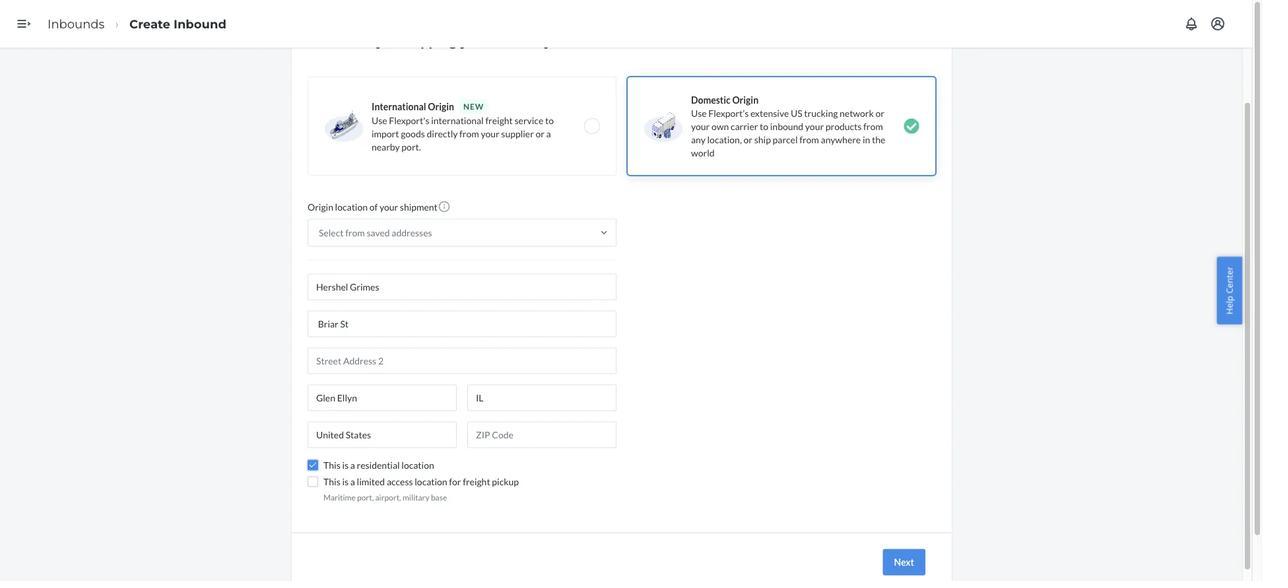 Task type: describe. For each thing, give the bounding box(es) containing it.
where
[[308, 35, 350, 49]]

select
[[319, 228, 344, 239]]

origin for international
[[428, 101, 454, 112]]

origin for domestic
[[733, 94, 759, 106]]

addresses
[[392, 228, 432, 239]]

ZIP Code text field
[[468, 422, 617, 448]]

breadcrumbs navigation
[[37, 5, 237, 43]]

this is a residential location
[[324, 460, 434, 471]]

maritime port, airport, military base
[[324, 493, 447, 502]]

next button
[[883, 550, 926, 576]]

access
[[387, 477, 413, 488]]

or inside the use flexport's international freight service to import goods directly from your supplier or a nearby port.
[[536, 128, 545, 139]]

create inbound
[[129, 16, 226, 31]]

flexport's
[[389, 115, 430, 126]]

from inside the use flexport's international freight service to import goods directly from your supplier or a nearby port.
[[460, 128, 479, 139]]

any
[[692, 134, 706, 145]]

flexport's
[[709, 108, 749, 119]]

port,
[[357, 493, 374, 502]]

inbound
[[174, 16, 226, 31]]

2 vertical spatial location
[[415, 477, 448, 488]]

Street Address 2 text field
[[308, 348, 617, 375]]

ship
[[755, 134, 771, 145]]

domestic origin use flexport's extensive us trucking network or your own carrier to inbound your products from any location, or ship parcel from anywhere in the world
[[692, 94, 886, 159]]

open notifications image
[[1184, 16, 1200, 32]]

domestic
[[692, 94, 731, 106]]

directly
[[427, 128, 458, 139]]

your down trucking
[[806, 121, 824, 132]]

use flexport's international freight service to import goods directly from your supplier or a nearby port.
[[372, 115, 554, 153]]

2 horizontal spatial or
[[876, 108, 885, 119]]

world
[[692, 147, 715, 159]]

check circle image
[[904, 119, 920, 134]]

open account menu image
[[1211, 16, 1227, 32]]

from left saved
[[346, 228, 365, 239]]

carrier
[[731, 121, 759, 132]]

your inside the use flexport's international freight service to import goods directly from your supplier or a nearby port.
[[481, 128, 500, 139]]

where are you shipping your inventory from?
[[308, 35, 591, 49]]

Street Address text field
[[308, 311, 617, 338]]

us
[[791, 108, 803, 119]]

new
[[464, 102, 484, 111]]

trucking
[[805, 108, 838, 119]]

freight inside the use flexport's international freight service to import goods directly from your supplier or a nearby port.
[[486, 115, 513, 126]]

next
[[895, 557, 915, 568]]

center
[[1224, 267, 1236, 294]]

limited
[[357, 477, 385, 488]]

are
[[353, 35, 373, 49]]

your right shipping
[[461, 35, 489, 49]]

0 horizontal spatial origin
[[308, 202, 334, 213]]

extensive
[[751, 108, 789, 119]]

First & Last Name text field
[[308, 274, 617, 301]]

this for this is a residential location
[[324, 460, 341, 471]]

supplier
[[502, 128, 534, 139]]

this is a limited access location for freight pickup
[[324, 477, 519, 488]]

help center button
[[1218, 257, 1243, 325]]

anywhere
[[821, 134, 861, 145]]

origin location of your shipment
[[308, 202, 438, 213]]

a for this is a limited access location for freight pickup
[[351, 477, 355, 488]]

is for limited
[[342, 477, 349, 488]]

port.
[[402, 141, 421, 153]]

open navigation image
[[16, 16, 32, 32]]

inbound
[[771, 121, 804, 132]]

0 vertical spatial location
[[335, 202, 368, 213]]

goods
[[401, 128, 425, 139]]



Task type: vqa. For each thing, say whether or not it's contained in the screenshot.
or to the left
yes



Task type: locate. For each thing, give the bounding box(es) containing it.
freight right for
[[463, 477, 491, 488]]

the
[[873, 134, 886, 145]]

2 is from the top
[[342, 477, 349, 488]]

origin up flexport's
[[733, 94, 759, 106]]

inbounds
[[48, 16, 105, 31]]

or down carrier
[[744, 134, 753, 145]]

this
[[324, 460, 341, 471], [324, 477, 341, 488]]

residential
[[357, 460, 400, 471]]

location up this is a limited access location for freight pickup
[[402, 460, 434, 471]]

City text field
[[308, 385, 457, 412]]

nearby
[[372, 141, 400, 153]]

0 horizontal spatial to
[[546, 115, 554, 126]]

1 horizontal spatial or
[[744, 134, 753, 145]]

location left of
[[335, 202, 368, 213]]

1 is from the top
[[342, 460, 349, 471]]

a left limited
[[351, 477, 355, 488]]

or right network
[[876, 108, 885, 119]]

pickup
[[492, 477, 519, 488]]

origin up international
[[428, 101, 454, 112]]

to right 'service'
[[546, 115, 554, 126]]

0 horizontal spatial or
[[536, 128, 545, 139]]

0 vertical spatial is
[[342, 460, 349, 471]]

to inside the use flexport's international freight service to import goods directly from your supplier or a nearby port.
[[546, 115, 554, 126]]

inbounds link
[[48, 16, 105, 31]]

1 vertical spatial freight
[[463, 477, 491, 488]]

create inbound link
[[129, 16, 226, 31]]

1 vertical spatial a
[[351, 460, 355, 471]]

to up ship
[[760, 121, 769, 132]]

service
[[515, 115, 544, 126]]

help
[[1224, 296, 1236, 315]]

0 horizontal spatial use
[[372, 115, 387, 126]]

1 this from the top
[[324, 460, 341, 471]]

your left supplier
[[481, 128, 500, 139]]

from up the
[[864, 121, 884, 132]]

is
[[342, 460, 349, 471], [342, 477, 349, 488]]

from
[[864, 121, 884, 132], [460, 128, 479, 139], [800, 134, 820, 145], [346, 228, 365, 239]]

military
[[403, 493, 430, 502]]

2 this from the top
[[324, 477, 341, 488]]

from right "parcel"
[[800, 134, 820, 145]]

create
[[129, 16, 170, 31]]

0 vertical spatial freight
[[486, 115, 513, 126]]

airport,
[[376, 493, 401, 502]]

for
[[449, 477, 461, 488]]

a right supplier
[[547, 128, 551, 139]]

origin up select
[[308, 202, 334, 213]]

State text field
[[468, 385, 617, 412]]

is for residential
[[342, 460, 349, 471]]

use inside the use flexport's international freight service to import goods directly from your supplier or a nearby port.
[[372, 115, 387, 126]]

in
[[863, 134, 871, 145]]

or down 'service'
[[536, 128, 545, 139]]

2 horizontal spatial origin
[[733, 94, 759, 106]]

products
[[826, 121, 862, 132]]

your
[[461, 35, 489, 49], [692, 121, 710, 132], [806, 121, 824, 132], [481, 128, 500, 139], [380, 202, 398, 213]]

network
[[840, 108, 874, 119]]

1 horizontal spatial use
[[692, 108, 707, 119]]

1 vertical spatial this
[[324, 477, 341, 488]]

location up base
[[415, 477, 448, 488]]

your up "any"
[[692, 121, 710, 132]]

help center
[[1224, 267, 1236, 315]]

to
[[546, 115, 554, 126], [760, 121, 769, 132]]

saved
[[367, 228, 390, 239]]

origin inside domestic origin use flexport's extensive us trucking network or your own carrier to inbound your products from any location, or ship parcel from anywhere in the world
[[733, 94, 759, 106]]

international
[[372, 101, 426, 112]]

1 horizontal spatial origin
[[428, 101, 454, 112]]

None checkbox
[[308, 477, 318, 487]]

own
[[712, 121, 729, 132]]

freight
[[486, 115, 513, 126], [463, 477, 491, 488]]

parcel
[[773, 134, 798, 145]]

use
[[692, 108, 707, 119], [372, 115, 387, 126]]

1 horizontal spatial to
[[760, 121, 769, 132]]

international
[[431, 115, 484, 126]]

to inside domestic origin use flexport's extensive us trucking network or your own carrier to inbound your products from any location, or ship parcel from anywhere in the world
[[760, 121, 769, 132]]

inventory
[[492, 35, 552, 49]]

location
[[335, 202, 368, 213], [402, 460, 434, 471], [415, 477, 448, 488]]

of
[[370, 202, 378, 213]]

0 vertical spatial this
[[324, 460, 341, 471]]

or
[[876, 108, 885, 119], [536, 128, 545, 139], [744, 134, 753, 145]]

your right of
[[380, 202, 398, 213]]

1 vertical spatial location
[[402, 460, 434, 471]]

from?
[[555, 35, 591, 49]]

import
[[372, 128, 399, 139]]

None checkbox
[[308, 460, 318, 471]]

shipping
[[403, 35, 457, 49]]

international origin
[[372, 101, 454, 112]]

use inside domestic origin use flexport's extensive us trucking network or your own carrier to inbound your products from any location, or ship parcel from anywhere in the world
[[692, 108, 707, 119]]

use up import
[[372, 115, 387, 126]]

shipment
[[400, 202, 438, 213]]

Country text field
[[308, 422, 457, 448]]

select from saved addresses
[[319, 228, 432, 239]]

a
[[547, 128, 551, 139], [351, 460, 355, 471], [351, 477, 355, 488]]

2 vertical spatial a
[[351, 477, 355, 488]]

location,
[[708, 134, 742, 145]]

a inside the use flexport's international freight service to import goods directly from your supplier or a nearby port.
[[547, 128, 551, 139]]

1 vertical spatial is
[[342, 477, 349, 488]]

origin
[[733, 94, 759, 106], [428, 101, 454, 112], [308, 202, 334, 213]]

freight up supplier
[[486, 115, 513, 126]]

you
[[376, 35, 399, 49]]

base
[[431, 493, 447, 502]]

use down domestic
[[692, 108, 707, 119]]

from down international
[[460, 128, 479, 139]]

0 vertical spatial a
[[547, 128, 551, 139]]

a left residential
[[351, 460, 355, 471]]

a for this is a residential location
[[351, 460, 355, 471]]

this for this is a limited access location for freight pickup
[[324, 477, 341, 488]]

maritime
[[324, 493, 356, 502]]



